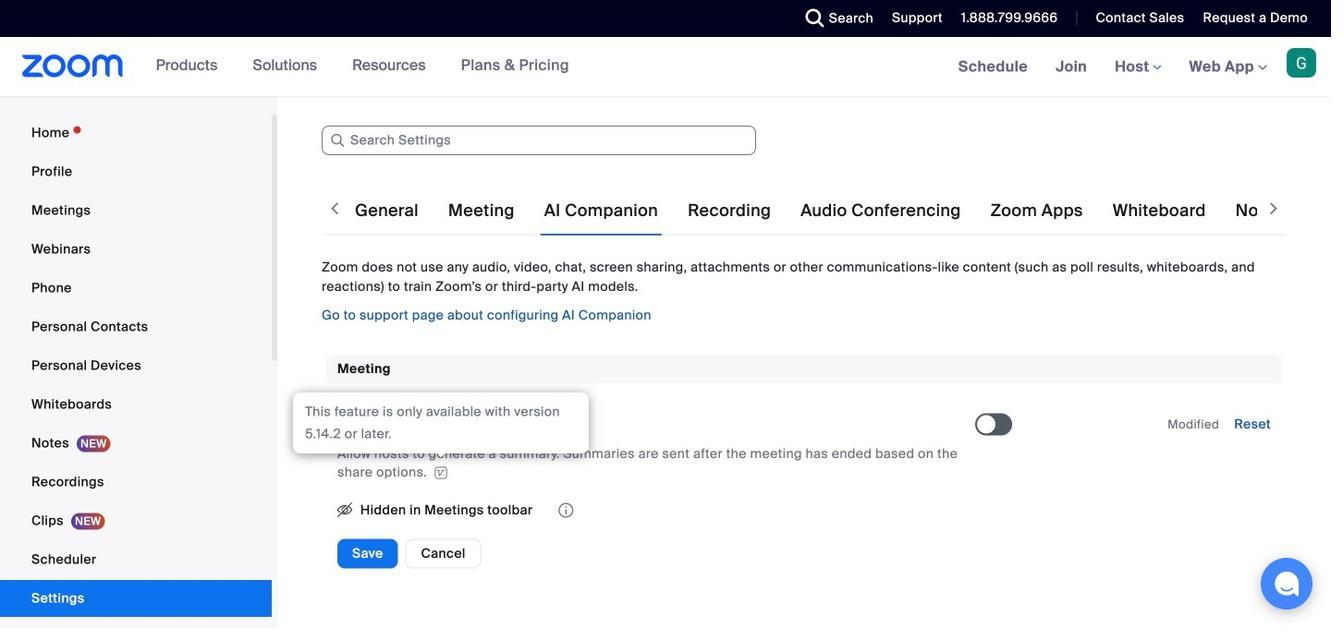 Task type: locate. For each thing, give the bounding box(es) containing it.
open chat image
[[1274, 572, 1300, 597]]

Search Settings text field
[[322, 126, 756, 155]]

application
[[338, 445, 959, 482]]

banner
[[0, 37, 1332, 98]]

meetings navigation
[[945, 37, 1332, 98]]

tabs of my account settings page tab list
[[351, 185, 1332, 237]]

this feature is only available with version 5.14.2 or later. tooltip
[[293, 393, 589, 459]]

product information navigation
[[142, 37, 583, 96]]

scroll left image
[[326, 200, 344, 218]]

profile picture image
[[1287, 48, 1317, 78]]



Task type: vqa. For each thing, say whether or not it's contained in the screenshot.
Banner
yes



Task type: describe. For each thing, give the bounding box(es) containing it.
application inside meeting element
[[338, 445, 959, 482]]

meeting element
[[326, 355, 1283, 601]]

support version for meeting summary with ai companion image
[[432, 467, 450, 480]]

personal menu menu
[[0, 115, 272, 629]]

scroll right image
[[1265, 200, 1284, 218]]

zoom logo image
[[22, 55, 124, 78]]



